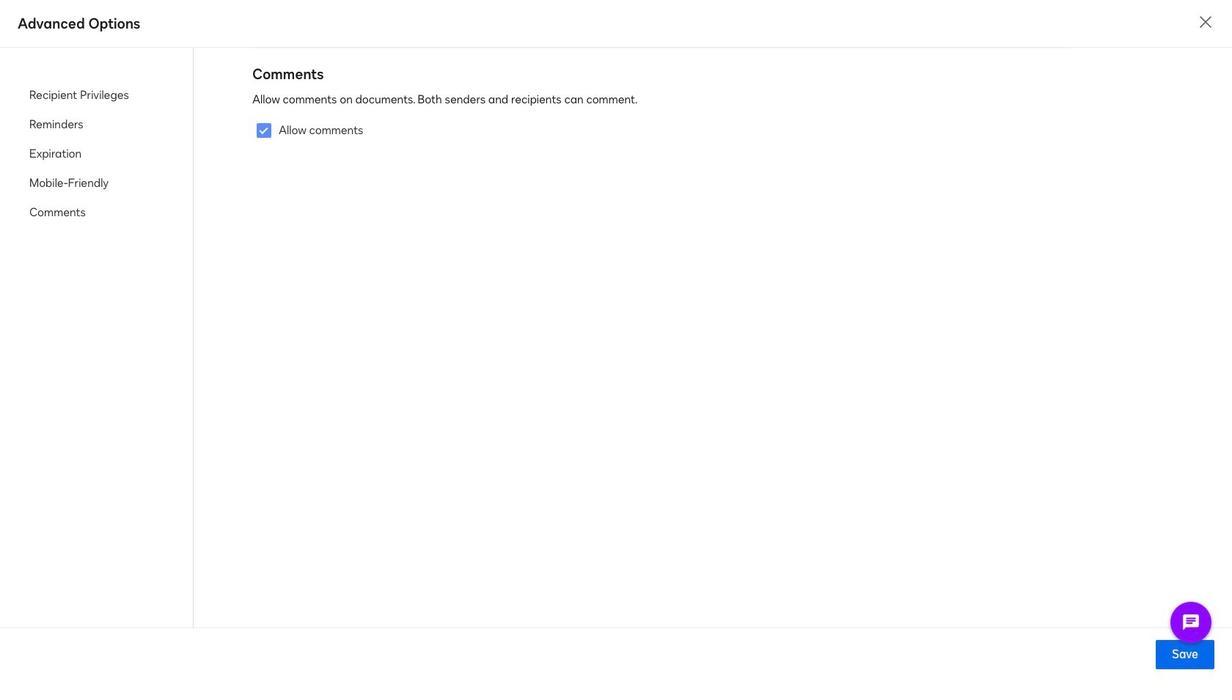 Task type: locate. For each thing, give the bounding box(es) containing it.
advanced options list list
[[18, 84, 193, 224]]



Task type: vqa. For each thing, say whether or not it's contained in the screenshot.
"star filled" Image
no



